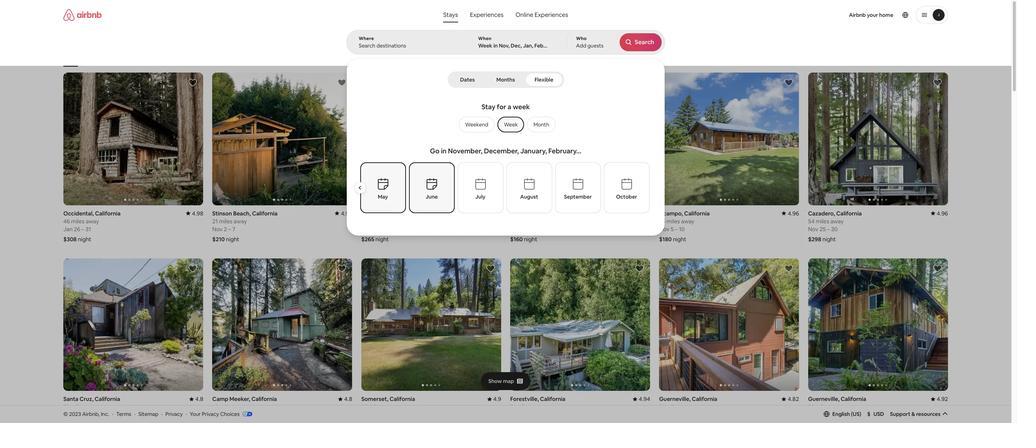 Task type: describe. For each thing, give the bounding box(es) containing it.
3 · from the left
[[161, 411, 163, 418]]

add to wishlist: guerneville, california image
[[933, 265, 942, 274]]

english (us) button
[[823, 412, 861, 418]]

– inside occidental, california 46 miles away jan 26 – 31 $308 night
[[81, 226, 84, 233]]

september
[[564, 194, 592, 201]]

stinson beach, california 21 miles away nov 2 – 7 $210 night
[[212, 210, 278, 243]]

july button
[[458, 163, 503, 214]]

miles for acampo, california 55 miles away nov 5 – 10 $180 night
[[667, 218, 680, 225]]

stinson
[[212, 210, 232, 217]]

occidental, california 46 miles away jan 26 – 31 $308 night
[[63, 210, 121, 243]]

4.92
[[937, 396, 948, 404]]

your
[[190, 411, 201, 418]]

4.94 out of 5 average rating image
[[633, 396, 650, 403]]

– inside acampo, california 55 miles away nov 5 – 10 $180 night
[[675, 226, 678, 233]]

stays tab panel
[[346, 30, 665, 236]]

vineyards
[[606, 55, 627, 61]]

map
[[503, 378, 514, 385]]

– inside stinson beach, california 21 miles away nov 2 – 7 $210 night
[[228, 226, 231, 233]]

4.9
[[493, 396, 501, 404]]

miles for cazadero, california 54 miles away nov 25 – 30 $298 night
[[816, 218, 829, 225]]

sitemap link
[[138, 411, 158, 418]]

54
[[808, 218, 815, 225]]

nov,
[[499, 42, 510, 49]]

english
[[832, 412, 850, 418]]

where
[[359, 36, 374, 42]]

santa cruz, california 73 miles away nov 5 – 10
[[63, 396, 120, 419]]

4.82
[[788, 396, 799, 403]]

week inside when week in nov, dec, jan, feb…
[[478, 42, 492, 49]]

when
[[478, 36, 492, 42]]

guerneville, california 51 miles away
[[659, 396, 717, 411]]

46
[[63, 218, 70, 225]]

25
[[820, 226, 826, 233]]

support & resources button
[[890, 412, 948, 418]]

4 · from the left
[[186, 411, 187, 418]]

guerneville, for 51
[[659, 396, 691, 403]]

away for guerneville, california 51 miles away
[[680, 404, 694, 411]]

$265 night
[[361, 236, 389, 243]]

usd
[[873, 412, 884, 418]]

away inside stinson beach, california 21 miles away nov 2 – 7 $210 night
[[234, 218, 247, 225]]

experiences button
[[464, 7, 510, 22]]

garden
[[361, 210, 381, 217]]

airbnb
[[849, 12, 866, 18]]

nov inside guerneville, california 53 miles away nov 13 – 18
[[808, 412, 818, 419]]

california inside camp meeker, california 48 miles away nov 12 – 17
[[251, 396, 277, 403]]

september button
[[555, 163, 601, 214]]

30
[[831, 226, 838, 233]]

go in november, december, january, february…
[[430, 147, 581, 156]]

week
[[513, 103, 530, 111]]

dates button
[[449, 73, 486, 87]]

4.88 out of 5 average rating image
[[633, 210, 650, 217]]

2 · from the left
[[134, 411, 135, 418]]

12
[[224, 412, 229, 419]]

nov inside santa cruz, california 73 miles away nov 5 – 10
[[63, 412, 74, 419]]

miles for somerset, california 97 miles away
[[369, 404, 382, 411]]

your privacy choices
[[190, 411, 240, 418]]

california inside forestville, california 51 miles away
[[540, 396, 565, 403]]

go
[[430, 147, 440, 156]]

Where field
[[359, 42, 457, 49]]

cruz,
[[80, 396, 93, 403]]

dec,
[[511, 42, 522, 49]]

tiny
[[423, 55, 431, 61]]

month
[[534, 121, 549, 128]]

online experiences link
[[510, 7, 574, 22]]

4.96 for cazadero, california 54 miles away nov 25 – 30 $298 night
[[937, 210, 948, 217]]

flexible button
[[525, 73, 563, 87]]

55
[[659, 218, 665, 225]]

tab list inside stays tab panel
[[449, 72, 563, 88]]

terms link
[[116, 411, 131, 418]]

miles inside stinson beach, california 21 miles away nov 2 – 7 $210 night
[[219, 218, 232, 225]]

add to wishlist: stinson beach, california image
[[337, 78, 346, 87]]

$180
[[659, 236, 672, 243]]

away for forestville, california 51 miles away
[[531, 404, 545, 411]]

show map button
[[481, 373, 531, 391]]

miles for forestville, california 51 miles away
[[517, 404, 530, 411]]

4.88
[[639, 210, 650, 217]]

tiny homes
[[423, 55, 447, 61]]

miles for guerneville, california 53 miles away nov 13 – 18
[[816, 404, 829, 411]]

4.98
[[192, 210, 203, 217]]

&
[[911, 412, 915, 418]]

beach,
[[233, 210, 251, 217]]

your privacy choices link
[[190, 411, 252, 419]]

off-
[[492, 55, 500, 61]]

january,
[[520, 147, 547, 156]]

$
[[867, 412, 870, 418]]

nov inside stinson beach, california 21 miles away nov 2 – 7 $210 night
[[212, 226, 223, 233]]

26
[[74, 226, 80, 233]]

stays
[[443, 11, 458, 19]]

a
[[508, 103, 511, 111]]

occidental,
[[63, 210, 94, 217]]

stay for a week
[[482, 103, 530, 111]]

miles for guerneville, california 51 miles away
[[666, 404, 679, 411]]

go in november, december, january, february… group
[[354, 144, 652, 226]]

in inside group
[[441, 147, 447, 156]]

cobb, california
[[510, 210, 553, 217]]

13
[[820, 412, 825, 419]]

months
[[496, 76, 515, 83]]

terms · sitemap · privacy ·
[[116, 411, 187, 418]]

2 privacy from the left
[[202, 411, 219, 418]]

2
[[224, 226, 227, 233]]

4.96 for acampo, california 55 miles away nov 5 – 10 $180 night
[[788, 210, 799, 217]]

for
[[497, 103, 506, 111]]

support
[[890, 412, 910, 418]]

4.8 out of 5 average rating image for camp meeker, california
[[338, 396, 352, 403]]

your
[[867, 12, 878, 18]]

add to wishlist: guerneville, california image
[[784, 265, 793, 274]]

add to wishlist: camp meeker, california image
[[337, 265, 346, 274]]

51 for forestville, california 51 miles away
[[510, 404, 516, 411]]

june
[[426, 194, 438, 201]]

lakefront
[[357, 55, 377, 61]]

4.99 out of 5 average rating image
[[335, 210, 352, 217]]

airbnb your home link
[[844, 7, 898, 23]]

who add guests
[[576, 36, 604, 49]]

night inside cazadero, california 54 miles away nov 25 – 30 $298 night
[[822, 236, 836, 243]]

add to wishlist: somerset, california image
[[486, 265, 495, 274]]

national
[[639, 55, 656, 61]]

add
[[576, 42, 586, 49]]

national parks
[[639, 55, 669, 61]]



Task type: locate. For each thing, give the bounding box(es) containing it.
support & resources
[[890, 412, 941, 418]]

©
[[63, 411, 68, 418]]

1 4.8 from the left
[[195, 396, 203, 403]]

away inside occidental, california 46 miles away jan 26 – 31 $308 night
[[86, 218, 99, 225]]

– left '17'
[[230, 412, 233, 419]]

somerset,
[[361, 396, 388, 404]]

4.99
[[341, 210, 352, 217]]

2 experiences from the left
[[535, 11, 568, 19]]

october button
[[604, 163, 649, 214]]

miles inside occidental, california 46 miles away jan 26 – 31 $308 night
[[71, 218, 84, 225]]

away
[[86, 218, 99, 225], [234, 218, 247, 225], [681, 218, 694, 225], [830, 218, 844, 225], [85, 404, 99, 411], [235, 404, 248, 411], [531, 404, 545, 411], [680, 404, 694, 411], [383, 404, 397, 411], [830, 404, 843, 411]]

5 night from the left
[[375, 236, 389, 243]]

0 horizontal spatial 4.96
[[788, 210, 799, 217]]

1 vertical spatial 5
[[75, 412, 78, 419]]

nov down '73'
[[63, 412, 74, 419]]

night down 31
[[78, 236, 91, 243]]

73
[[63, 404, 70, 411]]

online
[[516, 11, 533, 19]]

0 horizontal spatial guerneville,
[[659, 396, 691, 403]]

choices
[[220, 411, 240, 418]]

add to wishlist: forestville, california image
[[635, 265, 644, 274]]

10 down acampo,
[[679, 226, 685, 233]]

in right go
[[441, 147, 447, 156]]

week inside group
[[504, 121, 518, 128]]

4.8 up your
[[195, 396, 203, 403]]

night down "30"
[[822, 236, 836, 243]]

guerneville, for 53
[[808, 396, 840, 404]]

away inside guerneville, california 53 miles away nov 13 – 18
[[830, 404, 843, 411]]

stay for a week group
[[384, 100, 628, 144]]

july
[[475, 194, 485, 201]]

0 vertical spatial 10
[[679, 226, 685, 233]]

feb…
[[534, 42, 547, 49]]

in
[[493, 42, 498, 49], [441, 147, 447, 156]]

acampo, california 55 miles away nov 5 – 10 $180 night
[[659, 210, 710, 243]]

0 horizontal spatial experiences
[[470, 11, 504, 19]]

None search field
[[346, 0, 665, 236]]

53
[[808, 404, 814, 411]]

– left airbnb,
[[79, 412, 82, 419]]

1 horizontal spatial 51
[[659, 404, 665, 411]]

51 inside forestville, california 51 miles away
[[510, 404, 516, 411]]

4.8 out of 5 average rating image
[[189, 396, 203, 403], [338, 396, 352, 403]]

away inside cazadero, california 54 miles away nov 25 – 30 $298 night
[[830, 218, 844, 225]]

week down 'a'
[[504, 121, 518, 128]]

away inside the somerset, california 97 miles away
[[383, 404, 397, 411]]

· right terms on the left bottom
[[134, 411, 135, 418]]

$298
[[808, 236, 821, 243]]

miles inside guerneville, california 53 miles away nov 13 – 18
[[816, 404, 829, 411]]

guerneville, inside guerneville, california 51 miles away
[[659, 396, 691, 403]]

away inside forestville, california 51 miles away
[[531, 404, 545, 411]]

add to wishlist: acampo, california image
[[784, 78, 793, 87]]

$308
[[63, 236, 77, 243]]

group containing off-the-grid
[[63, 37, 820, 67]]

4.8 for santa cruz, california 73 miles away nov 5 – 10
[[195, 396, 203, 403]]

1 vertical spatial week
[[504, 121, 518, 128]]

night inside stinson beach, california 21 miles away nov 2 – 7 $210 night
[[226, 236, 239, 243]]

4.92 out of 5 average rating image
[[931, 396, 948, 404]]

guerneville, california 53 miles away nov 13 – 18
[[808, 396, 866, 419]]

0 vertical spatial in
[[493, 42, 498, 49]]

0 horizontal spatial in
[[441, 147, 447, 156]]

guerneville, up 53
[[808, 396, 840, 404]]

nov inside camp meeker, california 48 miles away nov 12 – 17
[[212, 412, 223, 419]]

21
[[212, 218, 218, 225]]

1 horizontal spatial in
[[493, 42, 498, 49]]

0 horizontal spatial 4.8
[[195, 396, 203, 403]]

1 horizontal spatial experiences
[[535, 11, 568, 19]]

away for occidental, california 46 miles away jan 26 – 31 $308 night
[[86, 218, 99, 225]]

privacy left your
[[165, 411, 183, 418]]

5 inside acampo, california 55 miles away nov 5 – 10 $180 night
[[671, 226, 674, 233]]

nov down 55
[[659, 226, 669, 233]]

0 horizontal spatial 10
[[83, 412, 89, 419]]

online experiences
[[516, 11, 568, 19]]

privacy down 48
[[202, 411, 219, 418]]

away inside acampo, california 55 miles away nov 5 – 10 $180 night
[[681, 218, 694, 225]]

pools
[[549, 55, 561, 61]]

miles inside the somerset, california 97 miles away
[[369, 404, 382, 411]]

nov inside cazadero, california 54 miles away nov 25 – 30 $298 night
[[808, 226, 818, 233]]

privacy link
[[165, 411, 183, 418]]

santa
[[63, 396, 78, 403]]

4.8 out of 5 average rating image for santa cruz, california
[[189, 396, 203, 403]]

– right 13
[[826, 412, 829, 419]]

add to wishlist: santa cruz, california image
[[188, 265, 197, 274]]

none search field containing stay for a week
[[346, 0, 665, 236]]

1 4.8 out of 5 average rating image from the left
[[189, 396, 203, 403]]

tab list containing dates
[[449, 72, 563, 88]]

$ usd
[[867, 412, 884, 418]]

– left 7
[[228, 226, 231, 233]]

4.96 out of 5 average rating image
[[931, 210, 948, 217]]

nov down 48
[[212, 412, 223, 419]]

add to wishlist: occidental, california image
[[188, 78, 197, 87]]

california inside acampo, california 55 miles away nov 5 – 10 $180 night
[[684, 210, 710, 217]]

© 2023 airbnb, inc. ·
[[63, 411, 113, 418]]

7
[[232, 226, 235, 233]]

california inside stinson beach, california 21 miles away nov 2 – 7 $210 night
[[252, 210, 278, 217]]

in inside when week in nov, dec, jan, feb…
[[493, 42, 498, 49]]

5 up $180
[[671, 226, 674, 233]]

california inside guerneville, california 53 miles away nov 13 – 18
[[841, 396, 866, 404]]

miles inside acampo, california 55 miles away nov 5 – 10 $180 night
[[667, 218, 680, 225]]

51 inside guerneville, california 51 miles away
[[659, 404, 665, 411]]

experiences inside 'button'
[[470, 11, 504, 19]]

$265
[[361, 236, 374, 243]]

1 vertical spatial 10
[[83, 412, 89, 419]]

1 privacy from the left
[[165, 411, 183, 418]]

jan,
[[523, 42, 533, 49]]

may button
[[360, 163, 406, 214]]

away inside santa cruz, california 73 miles away nov 5 – 10
[[85, 404, 99, 411]]

– left 31
[[81, 226, 84, 233]]

night right the $265
[[375, 236, 389, 243]]

jan
[[63, 226, 73, 233]]

guerneville, inside guerneville, california 53 miles away nov 13 – 18
[[808, 396, 840, 404]]

2 guerneville, from the left
[[808, 396, 840, 404]]

november,
[[448, 147, 483, 156]]

show map
[[488, 378, 514, 385]]

10 inside acampo, california 55 miles away nov 5 – 10 $180 night
[[679, 226, 685, 233]]

skiing
[[463, 55, 475, 61]]

1 horizontal spatial 5
[[671, 226, 674, 233]]

4.8 left somerset,
[[344, 396, 352, 403]]

0 horizontal spatial week
[[478, 42, 492, 49]]

away inside guerneville, california 51 miles away
[[680, 404, 694, 411]]

18
[[830, 412, 836, 419]]

0 horizontal spatial privacy
[[165, 411, 183, 418]]

june button
[[409, 163, 455, 214]]

2023
[[69, 411, 81, 418]]

what can we help you find? tab list
[[437, 7, 510, 22]]

4.96
[[788, 210, 799, 217], [937, 210, 948, 217]]

4.8
[[195, 396, 203, 403], [344, 396, 352, 403]]

trending
[[574, 55, 593, 61]]

$160
[[510, 236, 523, 243]]

1 experiences from the left
[[470, 11, 504, 19]]

51 for guerneville, california 51 miles away
[[659, 404, 665, 411]]

add to wishlist: cazadero, california image
[[933, 78, 942, 87]]

1 vertical spatial in
[[441, 147, 447, 156]]

california inside santa cruz, california 73 miles away nov 5 – 10
[[95, 396, 120, 403]]

4.8 for camp meeker, california 48 miles away nov 12 – 17
[[344, 396, 352, 403]]

experiences up when
[[470, 11, 504, 19]]

away for somerset, california 97 miles away
[[383, 404, 397, 411]]

guerneville, right 4.94
[[659, 396, 691, 403]]

stay
[[482, 103, 495, 111]]

night inside acampo, california 55 miles away nov 5 – 10 $180 night
[[673, 236, 686, 243]]

forestville,
[[510, 396, 539, 403]]

may
[[378, 194, 388, 201]]

1 horizontal spatial 4.8
[[344, 396, 352, 403]]

– down acampo,
[[675, 226, 678, 233]]

nov
[[212, 226, 223, 233], [659, 226, 669, 233], [808, 226, 818, 233], [63, 412, 74, 419], [212, 412, 223, 419], [808, 412, 818, 419]]

4.98 out of 5 average rating image
[[186, 210, 203, 217]]

december,
[[484, 147, 519, 156]]

in left nov,
[[493, 42, 498, 49]]

months button
[[488, 73, 524, 87]]

48
[[212, 404, 219, 411]]

away inside camp meeker, california 48 miles away nov 12 – 17
[[235, 404, 248, 411]]

homes
[[432, 55, 447, 61]]

1 horizontal spatial privacy
[[202, 411, 219, 418]]

1 4.96 from the left
[[788, 210, 799, 217]]

miles inside forestville, california 51 miles away
[[517, 404, 530, 411]]

california
[[95, 210, 121, 217], [252, 210, 278, 217], [527, 210, 553, 217], [684, 210, 710, 217], [400, 210, 426, 217], [836, 210, 862, 217], [95, 396, 120, 403], [251, 396, 277, 403], [540, 396, 565, 403], [692, 396, 717, 403], [390, 396, 415, 404], [841, 396, 866, 404]]

97
[[361, 404, 367, 411]]

california inside cazadero, california 54 miles away nov 25 – 30 $298 night
[[836, 210, 862, 217]]

flexible
[[535, 76, 553, 83]]

california inside guerneville, california 51 miles away
[[692, 396, 717, 403]]

2 4.96 from the left
[[937, 210, 948, 217]]

miles inside camp meeker, california 48 miles away nov 12 – 17
[[220, 404, 233, 411]]

tab list
[[449, 72, 563, 88]]

night right $180
[[673, 236, 686, 243]]

california inside the somerset, california 97 miles away
[[390, 396, 415, 404]]

meeker,
[[229, 396, 250, 403]]

10 inside santa cruz, california 73 miles away nov 5 – 10
[[83, 412, 89, 419]]

– right 25
[[827, 226, 830, 233]]

– inside camp meeker, california 48 miles away nov 12 – 17
[[230, 412, 233, 419]]

group
[[63, 37, 820, 67], [63, 73, 203, 206], [212, 73, 492, 206], [361, 73, 501, 206], [510, 73, 650, 206], [659, 73, 799, 206], [808, 73, 948, 206], [456, 117, 556, 133], [63, 259, 203, 392], [212, 259, 352, 392], [361, 259, 501, 392], [510, 259, 650, 392], [659, 259, 939, 392], [808, 259, 948, 392]]

4.89 out of 5 average rating image
[[484, 210, 501, 217]]

away for cazadero, california 54 miles away nov 25 – 30 $298 night
[[830, 218, 844, 225]]

amazing pools
[[529, 55, 561, 61]]

4.82 out of 5 average rating image
[[782, 396, 799, 403]]

february…
[[548, 147, 581, 156]]

0 horizontal spatial 51
[[510, 404, 516, 411]]

6 night from the left
[[822, 236, 836, 243]]

miles inside guerneville, california 51 miles away
[[666, 404, 679, 411]]

miles inside santa cruz, california 73 miles away nov 5 – 10
[[71, 404, 84, 411]]

0 vertical spatial 5
[[671, 226, 674, 233]]

2 night from the left
[[226, 236, 239, 243]]

1 night from the left
[[78, 236, 91, 243]]

2 4.8 from the left
[[344, 396, 352, 403]]

experiences right online
[[535, 11, 568, 19]]

guests
[[587, 42, 604, 49]]

nov down 53
[[808, 412, 818, 419]]

stays button
[[437, 7, 464, 22]]

2 51 from the left
[[659, 404, 665, 411]]

who
[[576, 36, 587, 42]]

camp
[[212, 396, 228, 403]]

1 horizontal spatial 10
[[679, 226, 685, 233]]

4.8 out of 5 average rating image up your
[[189, 396, 203, 403]]

somerset, california 97 miles away
[[361, 396, 415, 411]]

august
[[520, 194, 538, 201]]

4.96 out of 5 average rating image
[[782, 210, 799, 217]]

cazadero, california 54 miles away nov 25 – 30 $298 night
[[808, 210, 862, 243]]

week down when
[[478, 42, 492, 49]]

2 4.8 out of 5 average rating image from the left
[[338, 396, 352, 403]]

nov left 2
[[212, 226, 223, 233]]

garden valley, california
[[361, 210, 426, 217]]

4.9 out of 5 average rating image
[[487, 396, 501, 404]]

away for acampo, california 55 miles away nov 5 – 10 $180 night
[[681, 218, 694, 225]]

1 horizontal spatial 4.96
[[937, 210, 948, 217]]

5 inside santa cruz, california 73 miles away nov 5 – 10
[[75, 412, 78, 419]]

profile element
[[581, 0, 948, 30]]

acampo,
[[659, 210, 683, 217]]

parks
[[657, 55, 669, 61]]

miles for occidental, california 46 miles away jan 26 – 31 $308 night
[[71, 218, 84, 225]]

resources
[[916, 412, 941, 418]]

terms
[[116, 411, 131, 418]]

0 vertical spatial week
[[478, 42, 492, 49]]

add to wishlist: garden valley, california image
[[486, 78, 495, 87]]

california inside occidental, california 46 miles away jan 26 – 31 $308 night
[[95, 210, 121, 217]]

· left your
[[186, 411, 187, 418]]

1 horizontal spatial week
[[504, 121, 518, 128]]

– inside santa cruz, california 73 miles away nov 5 – 10
[[79, 412, 82, 419]]

3 night from the left
[[524, 236, 537, 243]]

(us)
[[851, 412, 861, 418]]

airbnb,
[[82, 411, 100, 418]]

night right $160
[[524, 236, 537, 243]]

camp meeker, california 48 miles away nov 12 – 17
[[212, 396, 277, 419]]

4.89
[[490, 210, 501, 217]]

night down 7
[[226, 236, 239, 243]]

– inside guerneville, california 53 miles away nov 13 – 18
[[826, 412, 829, 419]]

nov down 54
[[808, 226, 818, 233]]

away for guerneville, california 53 miles away nov 13 – 18
[[830, 404, 843, 411]]

1 horizontal spatial guerneville,
[[808, 396, 840, 404]]

· right inc. at the bottom left
[[112, 411, 113, 418]]

guerneville,
[[659, 396, 691, 403], [808, 396, 840, 404]]

1 horizontal spatial 4.8 out of 5 average rating image
[[338, 396, 352, 403]]

off-the-grid
[[492, 55, 517, 61]]

night inside occidental, california 46 miles away jan 26 – 31 $308 night
[[78, 236, 91, 243]]

1 · from the left
[[112, 411, 113, 418]]

nov inside acampo, california 55 miles away nov 5 – 10 $180 night
[[659, 226, 669, 233]]

0 horizontal spatial 4.8 out of 5 average rating image
[[189, 396, 203, 403]]

1 51 from the left
[[510, 404, 516, 411]]

5 right ©
[[75, 412, 78, 419]]

– inside cazadero, california 54 miles away nov 25 – 30 $298 night
[[827, 226, 830, 233]]

1 guerneville, from the left
[[659, 396, 691, 403]]

group inside the stay for a week group
[[456, 117, 556, 133]]

inc.
[[101, 411, 109, 418]]

group containing weekend
[[456, 117, 556, 133]]

experiences
[[470, 11, 504, 19], [535, 11, 568, 19]]

0 horizontal spatial 5
[[75, 412, 78, 419]]

miles inside cazadero, california 54 miles away nov 25 – 30 $298 night
[[816, 218, 829, 225]]

4.8 out of 5 average rating image left somerset,
[[338, 396, 352, 403]]

· left privacy link
[[161, 411, 163, 418]]

10 right 2023
[[83, 412, 89, 419]]

4 night from the left
[[673, 236, 686, 243]]



Task type: vqa. For each thing, say whether or not it's contained in the screenshot.
leftmost 4.96
yes



